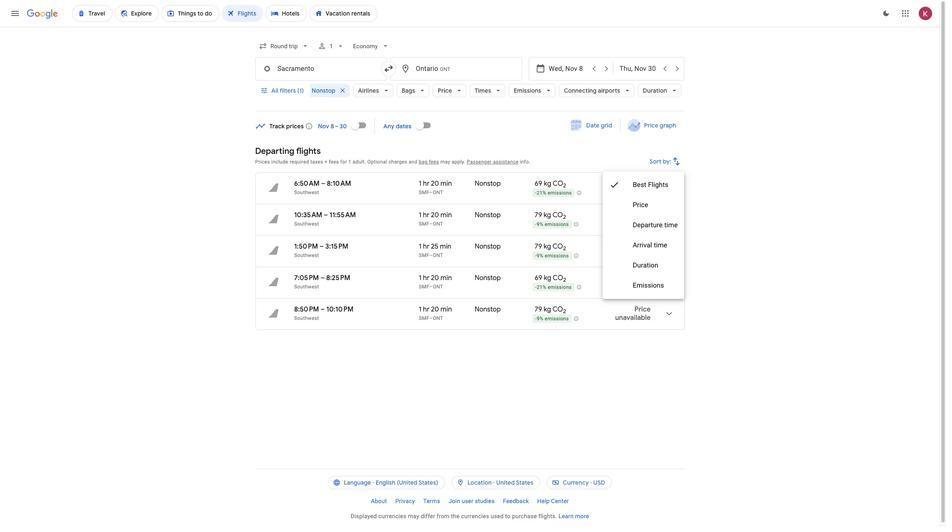 Task type: locate. For each thing, give the bounding box(es) containing it.
feedback
[[503, 498, 529, 505]]

0 vertical spatial 79 kg co 2
[[535, 211, 566, 221]]

2 20 from the top
[[431, 211, 439, 219]]

from
[[437, 513, 450, 520]]

total duration 1 hr 20 min. element for 10:10 pm
[[419, 305, 475, 315]]

2 for 10:10 pm
[[563, 308, 566, 315]]

time
[[665, 221, 678, 229], [654, 241, 668, 249]]

nonstop flight. element
[[475, 180, 501, 189], [475, 211, 501, 221], [475, 243, 501, 252], [475, 274, 501, 284], [475, 305, 501, 315]]

ont
[[433, 190, 443, 196], [433, 221, 443, 227], [433, 253, 443, 258], [433, 284, 443, 290], [433, 316, 443, 321]]

Departure time: 8:50 PM. text field
[[294, 305, 319, 314]]

1 for 8:10 am
[[419, 180, 422, 188]]

1 currencies from the left
[[379, 513, 407, 520]]

price down best flights 'radio item'
[[633, 201, 649, 209]]

2 price unavailable from the top
[[616, 211, 651, 228]]

departing flights main content
[[255, 115, 685, 337]]

21% for 8:10 am
[[537, 190, 547, 196]]

price unavailable down departure
[[616, 243, 651, 259]]

3 nonstop flight. element from the top
[[475, 243, 501, 252]]

3 -9% emissions from the top
[[535, 316, 569, 322]]

1 vertical spatial duration
[[633, 261, 659, 269]]

21%
[[537, 190, 547, 196], [537, 285, 547, 290]]

3:15 pm
[[326, 243, 349, 251]]

1 ont from the top
[[433, 190, 443, 196]]

prices
[[286, 122, 304, 130]]

price down sort
[[635, 180, 651, 188]]

2 1 hr 20 min smf – ont from the top
[[419, 211, 452, 227]]

2 ont from the top
[[433, 221, 443, 227]]

2 vertical spatial 79
[[535, 305, 542, 314]]

co for 8:25 pm
[[553, 274, 564, 282]]

price unavailable up arrival
[[616, 211, 651, 228]]

price unavailable left flight details. leaves sacramento international airport at 8:50 pm on wednesday, november 8 and arrives at ontario international airport at 10:10 pm on wednesday, november 8. image
[[616, 305, 651, 322]]

emissions right times popup button
[[514, 87, 542, 94]]

3 1 hr 20 min smf – ont from the top
[[419, 274, 452, 290]]

4 1 hr 20 min smf – ont from the top
[[419, 305, 452, 321]]

join user studies link
[[445, 495, 499, 508]]

3 hr from the top
[[423, 243, 430, 251]]

bag fees button
[[419, 159, 439, 165]]

4 kg from the top
[[544, 274, 552, 282]]

bag
[[419, 159, 428, 165]]

9% for 11:55 am
[[537, 222, 544, 228]]

3 79 from the top
[[535, 305, 542, 314]]

+
[[325, 159, 328, 165]]

0 horizontal spatial emissions
[[514, 87, 542, 94]]

- for 10:10 pm
[[535, 316, 537, 322]]

4 ont from the top
[[433, 284, 443, 290]]

2 vertical spatial 9%
[[537, 316, 544, 322]]

none search field containing all filters (1)
[[255, 36, 685, 111]]

smf
[[419, 190, 430, 196], [419, 221, 430, 227], [419, 253, 430, 258], [419, 284, 430, 290], [419, 316, 430, 321]]

4 smf from the top
[[419, 284, 430, 290]]

1 1 hr 20 min smf – ont from the top
[[419, 180, 452, 196]]

Departure time: 1:50 PM. text field
[[294, 243, 318, 251]]

3 southwest from the top
[[294, 253, 319, 258]]

79 for 11:55 am
[[535, 211, 542, 219]]

2 total duration 1 hr 20 min. element from the top
[[419, 211, 475, 221]]

4 nonstop flight. element from the top
[[475, 274, 501, 284]]

10:10 pm
[[327, 305, 354, 314]]

2 - from the top
[[535, 222, 537, 228]]

change appearance image
[[877, 3, 897, 23]]

-9% emissions for 11:55 am
[[535, 222, 569, 228]]

3 9% from the top
[[537, 316, 544, 322]]

-9% emissions for 10:10 pm
[[535, 316, 569, 322]]

1 for 8:25 pm
[[419, 274, 422, 282]]

1 69 from the top
[[535, 180, 543, 188]]

1 79 kg co 2 from the top
[[535, 211, 566, 221]]

0 vertical spatial 69 kg co 2
[[535, 180, 567, 189]]

ont for 8:10 am
[[433, 190, 443, 196]]

currency
[[563, 479, 589, 487]]

unavailable
[[616, 188, 651, 196], [616, 219, 651, 228], [616, 251, 651, 259], [616, 282, 651, 291], [616, 314, 651, 322]]

grid
[[601, 122, 612, 129]]

5 hr from the top
[[423, 305, 430, 314]]

1 smf from the top
[[419, 190, 430, 196]]

1 for 10:10 pm
[[419, 305, 422, 314]]

3 price unavailable from the top
[[616, 243, 651, 259]]

3 kg from the top
[[544, 243, 551, 251]]

southwest inside 8:50 pm – 10:10 pm southwest
[[294, 316, 319, 321]]

unavailable for 8:10 am
[[616, 188, 651, 196]]

1 vertical spatial -9% emissions
[[535, 253, 569, 259]]

2 hr from the top
[[423, 211, 430, 219]]

1 79 from the top
[[535, 211, 542, 219]]

2 currencies from the left
[[461, 513, 489, 520]]

min for 8:10 am
[[441, 180, 452, 188]]

1 price unavailable from the top
[[616, 180, 651, 196]]

1 vertical spatial -21% emissions
[[535, 285, 572, 290]]

currencies down the privacy
[[379, 513, 407, 520]]

currencies down "join user studies" link
[[461, 513, 489, 520]]

co for 10:10 pm
[[553, 305, 563, 314]]

flights
[[296, 146, 321, 157]]

may left apply.
[[441, 159, 451, 165]]

kg for 11:55 am
[[544, 211, 551, 219]]

2 79 kg co 2 from the top
[[535, 243, 566, 252]]

1 vertical spatial 9%
[[537, 253, 544, 259]]

None search field
[[255, 36, 685, 111]]

southwest down 8:50 pm
[[294, 316, 319, 321]]

nonstop for 8:10 am
[[475, 180, 501, 188]]

5 ont from the top
[[433, 316, 443, 321]]

None text field
[[390, 57, 522, 81]]

0 vertical spatial duration
[[643, 87, 668, 94]]

co for 8:10 am
[[553, 180, 564, 188]]

unavailable for 3:15 pm
[[616, 251, 651, 259]]

southwest inside 10:35 am – 11:55 am southwest
[[294, 221, 319, 227]]

5 southwest from the top
[[294, 316, 319, 321]]

price right bags popup button
[[438, 87, 452, 94]]

english (united states)
[[376, 479, 438, 487]]

min for 8:25 pm
[[441, 274, 452, 282]]

and
[[409, 159, 418, 165]]

1 9% from the top
[[537, 222, 544, 228]]

5 kg from the top
[[544, 305, 551, 314]]

20
[[431, 180, 439, 188], [431, 211, 439, 219], [431, 274, 439, 282], [431, 305, 439, 314]]

1 horizontal spatial may
[[441, 159, 451, 165]]

20 for 11:55 am
[[431, 211, 439, 219]]

price inside popup button
[[438, 87, 452, 94]]

1 -21% emissions from the top
[[535, 190, 572, 196]]

nonstop for 8:25 pm
[[475, 274, 501, 282]]

3 unavailable from the top
[[616, 251, 651, 259]]

4 20 from the top
[[431, 305, 439, 314]]

co
[[553, 180, 564, 188], [553, 211, 563, 219], [553, 243, 563, 251], [553, 274, 564, 282], [553, 305, 563, 314]]

7:05 pm – 8:25 pm southwest
[[294, 274, 350, 290]]

southwest inside 6:50 am – 8:10 am southwest
[[294, 190, 319, 196]]

25
[[431, 243, 439, 251]]

0 vertical spatial emissions
[[514, 87, 542, 94]]

5 - from the top
[[535, 316, 537, 322]]

1 vertical spatial 79 kg co 2
[[535, 243, 566, 252]]

3 smf from the top
[[419, 253, 430, 258]]

3 total duration 1 hr 20 min. element from the top
[[419, 274, 475, 284]]

price unavailable
[[616, 180, 651, 196], [616, 211, 651, 228], [616, 243, 651, 259], [616, 274, 651, 291], [616, 305, 651, 322]]

79 kg co 2 for 3:15 pm
[[535, 243, 566, 252]]

1 unavailable from the top
[[616, 188, 651, 196]]

1 vertical spatial 79
[[535, 243, 542, 251]]

0 horizontal spatial currencies
[[379, 513, 407, 520]]

- for 8:10 am
[[535, 190, 537, 196]]

price inside button
[[645, 122, 659, 129]]

co for 3:15 pm
[[553, 243, 563, 251]]

2 for 8:25 pm
[[564, 277, 567, 284]]

1 horizontal spatial currencies
[[461, 513, 489, 520]]

1 vertical spatial 69
[[535, 274, 543, 282]]

1 southwest from the top
[[294, 190, 319, 196]]

2 unavailable from the top
[[616, 219, 651, 228]]

2 79 from the top
[[535, 243, 542, 251]]

1 kg from the top
[[544, 180, 552, 188]]

any dates
[[384, 122, 412, 130]]

southwest down 1:50 pm in the top left of the page
[[294, 253, 319, 258]]

4 unavailable from the top
[[616, 282, 651, 291]]

– inside 10:35 am – 11:55 am southwest
[[324, 211, 328, 219]]

english
[[376, 479, 396, 487]]

1 21% from the top
[[537, 190, 547, 196]]

-
[[535, 190, 537, 196], [535, 222, 537, 228], [535, 253, 537, 259], [535, 285, 537, 290], [535, 316, 537, 322]]

southwest inside 7:05 pm – 8:25 pm southwest
[[294, 284, 319, 290]]

best flights
[[633, 181, 669, 189]]

optional
[[368, 159, 387, 165]]

0 horizontal spatial may
[[408, 513, 420, 520]]

min inside 1 hr 25 min smf – ont
[[440, 243, 452, 251]]

total duration 1 hr 20 min. element for 8:25 pm
[[419, 274, 475, 284]]

1 vertical spatial emissions
[[633, 282, 665, 290]]

2 -21% emissions from the top
[[535, 285, 572, 290]]

fees right +
[[329, 159, 339, 165]]

69
[[535, 180, 543, 188], [535, 274, 543, 282]]

2 21% from the top
[[537, 285, 547, 290]]

2 69 from the top
[[535, 274, 543, 282]]

leaves sacramento international airport at 10:35 am on wednesday, november 8 and arrives at ontario international airport at 11:55 am on wednesday, november 8. element
[[294, 211, 356, 219]]

for
[[341, 159, 347, 165]]

kg
[[544, 180, 552, 188], [544, 211, 551, 219], [544, 243, 551, 251], [544, 274, 552, 282], [544, 305, 551, 314]]

include
[[271, 159, 289, 165]]

1 vertical spatial time
[[654, 241, 668, 249]]

2 vertical spatial 79 kg co 2
[[535, 305, 566, 315]]

smf inside 1 hr 25 min smf – ont
[[419, 253, 430, 258]]

time right arrival
[[654, 241, 668, 249]]

nov
[[318, 122, 329, 130]]

price unavailable down sort
[[616, 180, 651, 196]]

79 kg co 2
[[535, 211, 566, 221], [535, 243, 566, 252], [535, 305, 566, 315]]

2 vertical spatial -9% emissions
[[535, 316, 569, 322]]

usd
[[594, 479, 606, 487]]

terms link
[[419, 495, 445, 508]]

emissions
[[548, 190, 572, 196], [545, 222, 569, 228], [545, 253, 569, 259], [548, 285, 572, 290], [545, 316, 569, 322]]

1 total duration 1 hr 20 min. element from the top
[[419, 180, 475, 189]]

date
[[586, 122, 600, 129]]

1 horizontal spatial emissions
[[633, 282, 665, 290]]

Departure text field
[[549, 57, 588, 80]]

Departure time: 7:05 PM. text field
[[294, 274, 319, 282]]

1 nonstop flight. element from the top
[[475, 180, 501, 189]]

duration down arrival
[[633, 261, 659, 269]]

0 horizontal spatial fees
[[329, 159, 339, 165]]

may
[[441, 159, 451, 165], [408, 513, 420, 520]]

leaves sacramento international airport at 6:50 am on wednesday, november 8 and arrives at ontario international airport at 8:10 am on wednesday, november 8. element
[[294, 180, 351, 188]]

1 vertical spatial 21%
[[537, 285, 547, 290]]

may left differ
[[408, 513, 420, 520]]

Arrival time: 11:55 AM. text field
[[330, 211, 356, 219]]

0 vertical spatial -9% emissions
[[535, 222, 569, 228]]

emissions inside popup button
[[514, 87, 542, 94]]

time right departure
[[665, 221, 678, 229]]

4 hr from the top
[[423, 274, 430, 282]]

emissions for 8:25 pm
[[548, 285, 572, 290]]

69 for 8:25 pm
[[535, 274, 543, 282]]

1 horizontal spatial fees
[[429, 159, 439, 165]]

2 for 11:55 am
[[563, 214, 566, 221]]

nonstop for 11:55 am
[[475, 211, 501, 219]]

join user studies
[[449, 498, 495, 505]]

1 hr from the top
[[423, 180, 430, 188]]

None text field
[[255, 57, 387, 81]]

79
[[535, 211, 542, 219], [535, 243, 542, 251], [535, 305, 542, 314]]

prices
[[255, 159, 270, 165]]

total duration 1 hr 20 min. element for 8:10 am
[[419, 180, 475, 189]]

price unavailable for 11:55 am
[[616, 211, 651, 228]]

fees right bag at the top of the page
[[429, 159, 439, 165]]

3 20 from the top
[[431, 274, 439, 282]]

southwest
[[294, 190, 319, 196], [294, 221, 319, 227], [294, 253, 319, 258], [294, 284, 319, 290], [294, 316, 319, 321]]

price up departure
[[635, 211, 651, 219]]

-9% emissions
[[535, 222, 569, 228], [535, 253, 569, 259], [535, 316, 569, 322]]

-21% emissions for 8:10 am
[[535, 190, 572, 196]]

kg for 8:25 pm
[[544, 274, 552, 282]]

3 ont from the top
[[433, 253, 443, 258]]

1 inside 1 hr 25 min smf – ont
[[419, 243, 422, 251]]

2 southwest from the top
[[294, 221, 319, 227]]

9% for 10:10 pm
[[537, 316, 544, 322]]

None field
[[255, 39, 313, 54], [350, 39, 393, 54], [255, 39, 313, 54], [350, 39, 393, 54]]

emissions
[[514, 87, 542, 94], [633, 282, 665, 290]]

privacy link
[[391, 495, 419, 508]]

kg for 8:10 am
[[544, 180, 552, 188]]

4 - from the top
[[535, 285, 537, 290]]

connecting airports button
[[559, 81, 635, 101]]

4 southwest from the top
[[294, 284, 319, 290]]

8:50 pm – 10:10 pm southwest
[[294, 305, 354, 321]]

0 vertical spatial may
[[441, 159, 451, 165]]

ont for 10:10 pm
[[433, 316, 443, 321]]

southwest down "departure time: 10:35 am." text box
[[294, 221, 319, 227]]

1
[[330, 43, 333, 50], [349, 159, 352, 165], [419, 180, 422, 188], [419, 211, 422, 219], [419, 243, 422, 251], [419, 274, 422, 282], [419, 305, 422, 314]]

emissions up flight details. leaves sacramento international airport at 8:50 pm on wednesday, november 8 and arrives at ontario international airport at 10:10 pm on wednesday, november 8. image
[[633, 282, 665, 290]]

0 vertical spatial 69
[[535, 180, 543, 188]]

co for 11:55 am
[[553, 211, 563, 219]]

leaves sacramento international airport at 8:50 pm on wednesday, november 8 and arrives at ontario international airport at 10:10 pm on wednesday, november 8. element
[[294, 305, 354, 314]]

0 vertical spatial 9%
[[537, 222, 544, 228]]

unavailable for 10:10 pm
[[616, 314, 651, 322]]

price graph
[[645, 122, 677, 129]]

–
[[321, 180, 325, 188], [430, 190, 433, 196], [324, 211, 328, 219], [430, 221, 433, 227], [320, 243, 324, 251], [430, 253, 433, 258], [321, 274, 325, 282], [430, 284, 433, 290], [321, 305, 325, 314], [430, 316, 433, 321]]

5 nonstop flight. element from the top
[[475, 305, 501, 315]]

2 kg from the top
[[544, 211, 551, 219]]

2 nonstop flight. element from the top
[[475, 211, 501, 221]]

79 kg co 2 for 10:10 pm
[[535, 305, 566, 315]]

hr for 8:10 am
[[423, 180, 430, 188]]

1 - from the top
[[535, 190, 537, 196]]

learn more about tracked prices image
[[306, 122, 313, 130]]

nonstop flight. element for 8:10 am
[[475, 180, 501, 189]]

1 69 kg co 2 from the top
[[535, 180, 567, 189]]

user
[[462, 498, 474, 505]]

4 price unavailable from the top
[[616, 274, 651, 291]]

date grid button
[[565, 118, 619, 133]]

2 -9% emissions from the top
[[535, 253, 569, 259]]

1 20 from the top
[[431, 180, 439, 188]]

5 unavailable from the top
[[616, 314, 651, 322]]

5 smf from the top
[[419, 316, 430, 321]]

hr for 11:55 am
[[423, 211, 430, 219]]

nonstop flight. element for 11:55 am
[[475, 211, 501, 221]]

united
[[497, 479, 515, 487]]

southwest down 6:50 am
[[294, 190, 319, 196]]

best flights radio item
[[603, 175, 685, 195]]

smf for 8:25 pm
[[419, 284, 430, 290]]

duration down return text field
[[643, 87, 668, 94]]

any
[[384, 122, 395, 130]]

price unavailable down arrival
[[616, 274, 651, 291]]

united states
[[497, 479, 534, 487]]

2 9% from the top
[[537, 253, 544, 259]]

more
[[576, 513, 589, 520]]

duration
[[643, 87, 668, 94], [633, 261, 659, 269]]

ont inside 1 hr 25 min smf – ont
[[433, 253, 443, 258]]

3 79 kg co 2 from the top
[[535, 305, 566, 315]]

2 69 kg co 2 from the top
[[535, 274, 567, 284]]

0 vertical spatial -21% emissions
[[535, 190, 572, 196]]

4 total duration 1 hr 20 min. element from the top
[[419, 305, 475, 315]]

8:50 pm
[[294, 305, 319, 314]]

total duration 1 hr 20 min. element
[[419, 180, 475, 189], [419, 211, 475, 221], [419, 274, 475, 284], [419, 305, 475, 315]]

help center
[[538, 498, 569, 505]]

unavailable for 11:55 am
[[616, 219, 651, 228]]

southwest down 7:05 pm text box
[[294, 284, 319, 290]]

duration inside select your sort order. menu
[[633, 261, 659, 269]]

emissions for 10:10 pm
[[545, 316, 569, 322]]

times
[[475, 87, 492, 94]]

1 for 3:15 pm
[[419, 243, 422, 251]]

southwest inside 1:50 pm – 3:15 pm southwest
[[294, 253, 319, 258]]

0 vertical spatial time
[[665, 221, 678, 229]]

price left graph
[[645, 122, 659, 129]]

1 vertical spatial 69 kg co 2
[[535, 274, 567, 284]]

79 for 3:15 pm
[[535, 243, 542, 251]]

nonstop flight. element for 3:15 pm
[[475, 243, 501, 252]]

0 vertical spatial 79
[[535, 211, 542, 219]]

2 fees from the left
[[429, 159, 439, 165]]

1 -9% emissions from the top
[[535, 222, 569, 228]]

0 vertical spatial 21%
[[537, 190, 547, 196]]

1 for 11:55 am
[[419, 211, 422, 219]]

5 price unavailable from the top
[[616, 305, 651, 322]]

2 smf from the top
[[419, 221, 430, 227]]

help center link
[[533, 495, 573, 508]]

(1)
[[297, 87, 304, 94]]

hr inside 1 hr 25 min smf – ont
[[423, 243, 430, 251]]

3 - from the top
[[535, 253, 537, 259]]



Task type: vqa. For each thing, say whether or not it's contained in the screenshot.


Task type: describe. For each thing, give the bounding box(es) containing it.
20 for 8:10 am
[[431, 180, 439, 188]]

79 for 10:10 pm
[[535, 305, 542, 314]]

connecting
[[564, 87, 597, 94]]

swap origin and destination. image
[[384, 64, 394, 74]]

1 hr 20 min smf – ont for 10:10 pm
[[419, 305, 452, 321]]

-9% emissions for 3:15 pm
[[535, 253, 569, 259]]

smf for 3:15 pm
[[419, 253, 430, 258]]

loading results progress bar
[[0, 27, 940, 29]]

8:10 am
[[327, 180, 351, 188]]

price inside select your sort order. menu
[[633, 201, 649, 209]]

Arrival time: 8:10 AM. text field
[[327, 180, 351, 188]]

assistance
[[493, 159, 519, 165]]

track
[[270, 122, 285, 130]]

8:25 pm
[[326, 274, 350, 282]]

price unavailable for 8:10 am
[[616, 180, 651, 196]]

studies
[[475, 498, 495, 505]]

smf for 11:55 am
[[419, 221, 430, 227]]

– inside 6:50 am – 8:10 am southwest
[[321, 180, 325, 188]]

passenger
[[467, 159, 492, 165]]

learn
[[559, 513, 574, 520]]

purchase
[[512, 513, 537, 520]]

location
[[468, 479, 492, 487]]

language
[[344, 479, 371, 487]]

nonstop flight. element for 10:10 pm
[[475, 305, 501, 315]]

10:35 am
[[294, 211, 322, 219]]

nonstop for 10:10 pm
[[475, 305, 501, 314]]

– inside 1:50 pm – 3:15 pm southwest
[[320, 243, 324, 251]]

Arrival time: 10:10 PM. text field
[[327, 305, 354, 314]]

69 kg co 2 for 8:10 am
[[535, 180, 567, 189]]

required
[[290, 159, 309, 165]]

7:05 pm
[[294, 274, 319, 282]]

8 – 30
[[331, 122, 347, 130]]

sort by:
[[650, 158, 672, 165]]

emissions for 8:10 am
[[548, 190, 572, 196]]

1 button
[[315, 36, 348, 56]]

learn more link
[[559, 513, 589, 520]]

9% for 3:15 pm
[[537, 253, 544, 259]]

flights.
[[539, 513, 557, 520]]

kg for 10:10 pm
[[544, 305, 551, 314]]

date grid
[[586, 122, 612, 129]]

to
[[506, 513, 511, 520]]

time for arrival time
[[654, 241, 668, 249]]

emissions for 11:55 am
[[545, 222, 569, 228]]

69 for 8:10 am
[[535, 180, 543, 188]]

displayed
[[351, 513, 377, 520]]

best
[[633, 181, 647, 189]]

– inside 8:50 pm – 10:10 pm southwest
[[321, 305, 325, 314]]

ont for 8:25 pm
[[433, 284, 443, 290]]

sort
[[650, 158, 662, 165]]

price unavailable for 8:25 pm
[[616, 274, 651, 291]]

all
[[271, 87, 278, 94]]

price button
[[433, 81, 467, 101]]

terms
[[424, 498, 440, 505]]

21% for 8:25 pm
[[537, 285, 547, 290]]

southwest for 1:50 pm
[[294, 253, 319, 258]]

select your sort order. menu
[[603, 172, 685, 299]]

charges
[[389, 159, 408, 165]]

airlines
[[358, 87, 379, 94]]

smf for 8:10 am
[[419, 190, 430, 196]]

1 hr 20 min smf – ont for 11:55 am
[[419, 211, 452, 227]]

sort by: button
[[647, 151, 685, 172]]

nonstop for 3:15 pm
[[475, 243, 501, 251]]

price unavailable for 10:10 pm
[[616, 305, 651, 322]]

69 kg co 2 for 8:25 pm
[[535, 274, 567, 284]]

(united
[[397, 479, 418, 487]]

graph
[[660, 122, 677, 129]]

ont for 11:55 am
[[433, 221, 443, 227]]

may inside the departing flights main content
[[441, 159, 451, 165]]

southwest for 8:50 pm
[[294, 316, 319, 321]]

1:50 pm
[[294, 243, 318, 251]]

price down arrival
[[635, 274, 651, 282]]

– inside 7:05 pm – 8:25 pm southwest
[[321, 274, 325, 282]]

leaves sacramento international airport at 7:05 pm on wednesday, november 8 and arrives at ontario international airport at 8:25 pm on wednesday, november 8. element
[[294, 274, 350, 282]]

20 for 8:25 pm
[[431, 274, 439, 282]]

all filters (1) button
[[255, 81, 311, 101]]

states)
[[419, 479, 438, 487]]

southwest for 6:50 am
[[294, 190, 319, 196]]

airlines button
[[353, 81, 393, 101]]

flights
[[649, 181, 669, 189]]

taxes
[[311, 159, 323, 165]]

nonstop inside popup button
[[312, 87, 336, 94]]

6:50 am
[[294, 180, 320, 188]]

all filters (1)
[[271, 87, 304, 94]]

states
[[516, 479, 534, 487]]

dates
[[396, 122, 412, 130]]

nonstop flight. element for 8:25 pm
[[475, 274, 501, 284]]

1:50 pm – 3:15 pm southwest
[[294, 243, 349, 258]]

min for 11:55 am
[[441, 211, 452, 219]]

79 kg co 2 for 11:55 am
[[535, 211, 566, 221]]

kg for 3:15 pm
[[544, 243, 551, 251]]

flight details. leaves sacramento international airport at 8:50 pm on wednesday, november 8 and arrives at ontario international airport at 10:10 pm on wednesday, november 8. image
[[659, 304, 680, 324]]

1 hr 20 min smf – ont for 8:25 pm
[[419, 274, 452, 290]]

airports
[[598, 87, 621, 94]]

Departure time: 10:35 AM. text field
[[294, 211, 322, 219]]

prices include required taxes + fees for 1 adult. optional charges and bag fees may apply. passenger assistance
[[255, 159, 519, 165]]

hr for 10:10 pm
[[423, 305, 430, 314]]

filters
[[280, 87, 296, 94]]

hr for 3:15 pm
[[423, 243, 430, 251]]

main menu image
[[10, 8, 20, 18]]

duration inside popup button
[[643, 87, 668, 94]]

1 hr 20 min smf – ont for 8:10 am
[[419, 180, 452, 196]]

total duration 1 hr 20 min. element for 11:55 am
[[419, 211, 475, 221]]

6:50 am – 8:10 am southwest
[[294, 180, 351, 196]]

leaves sacramento international airport at 1:50 pm on wednesday, november 8 and arrives at ontario international airport at 3:15 pm on wednesday, november 8. element
[[294, 243, 349, 251]]

1 fees from the left
[[329, 159, 339, 165]]

ont for 3:15 pm
[[433, 253, 443, 258]]

arrival
[[633, 241, 653, 249]]

- for 8:25 pm
[[535, 285, 537, 290]]

- for 3:15 pm
[[535, 253, 537, 259]]

price down departure
[[635, 243, 651, 251]]

help
[[538, 498, 550, 505]]

arrival time
[[633, 241, 668, 249]]

2 for 8:10 am
[[564, 182, 567, 189]]

center
[[552, 498, 569, 505]]

- for 11:55 am
[[535, 222, 537, 228]]

-21% emissions for 8:25 pm
[[535, 285, 572, 290]]

Return text field
[[620, 57, 659, 80]]

southwest for 7:05 pm
[[294, 284, 319, 290]]

emissions for 3:15 pm
[[545, 253, 569, 259]]

differ
[[421, 513, 435, 520]]

price graph button
[[623, 118, 683, 133]]

emissions button
[[509, 81, 556, 101]]

bags
[[402, 87, 415, 94]]

hr for 8:25 pm
[[423, 274, 430, 282]]

– inside 1 hr 25 min smf – ont
[[430, 253, 433, 258]]

departure time
[[633, 221, 678, 229]]

Arrival time: 8:25 PM. text field
[[326, 274, 350, 282]]

bags button
[[397, 81, 430, 101]]

min for 3:15 pm
[[440, 243, 452, 251]]

Departure time: 6:50 AM. text field
[[294, 180, 320, 188]]

price left flight details. leaves sacramento international airport at 8:50 pm on wednesday, november 8 and arrives at ontario international airport at 10:10 pm on wednesday, november 8. image
[[635, 305, 651, 314]]

min for 10:10 pm
[[441, 305, 452, 314]]

about link
[[367, 495, 391, 508]]

by:
[[663, 158, 672, 165]]

apply.
[[452, 159, 466, 165]]

10:35 am – 11:55 am southwest
[[294, 211, 356, 227]]

total duration 1 hr 25 min. element
[[419, 243, 475, 252]]

1 inside 1 popup button
[[330, 43, 333, 50]]

1 vertical spatial may
[[408, 513, 420, 520]]

departing flights
[[255, 146, 321, 157]]

nov 8 – 30
[[318, 122, 347, 130]]

20 for 10:10 pm
[[431, 305, 439, 314]]

southwest for 10:35 am
[[294, 221, 319, 227]]

smf for 10:10 pm
[[419, 316, 430, 321]]

11:55 am
[[330, 211, 356, 219]]

unavailable for 8:25 pm
[[616, 282, 651, 291]]

departure
[[633, 221, 663, 229]]

passenger assistance button
[[467, 159, 519, 165]]

find the best price region
[[255, 115, 685, 140]]

departing
[[255, 146, 295, 157]]

privacy
[[396, 498, 415, 505]]

Arrival time: 3:15 PM. text field
[[326, 243, 349, 251]]

time for departure time
[[665, 221, 678, 229]]

about
[[371, 498, 387, 505]]

price unavailable for 3:15 pm
[[616, 243, 651, 259]]

emissions inside select your sort order. menu
[[633, 282, 665, 290]]



